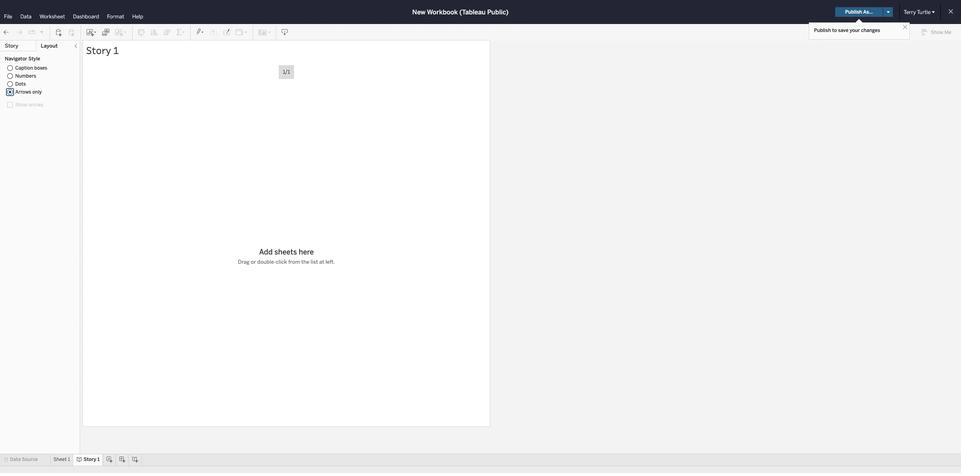 Task type: describe. For each thing, give the bounding box(es) containing it.
close image
[[902, 23, 909, 31]]

caption
[[15, 65, 33, 71]]

data for data source
[[10, 457, 21, 463]]

your
[[850, 28, 860, 33]]

show me
[[931, 30, 952, 35]]

arrows
[[15, 89, 31, 95]]

or
[[251, 259, 256, 265]]

new data source image
[[55, 28, 63, 36]]

sheets
[[275, 248, 297, 257]]

left.
[[326, 259, 335, 265]]

only
[[32, 89, 42, 95]]

highlight image
[[196, 28, 205, 36]]

drag
[[238, 259, 250, 265]]

show me button
[[918, 26, 959, 38]]

save
[[839, 28, 849, 33]]

clear sheet image
[[115, 28, 127, 36]]

collapse image
[[73, 44, 78, 48]]

terry
[[904, 9, 916, 15]]

public)
[[487, 8, 509, 16]]

list
[[311, 259, 318, 265]]

worksheet
[[40, 14, 65, 20]]

help
[[132, 14, 143, 20]]

format
[[107, 14, 124, 20]]

1/1
[[283, 69, 290, 75]]

from
[[288, 259, 300, 265]]

download image
[[281, 28, 289, 36]]

turtle
[[917, 9, 931, 15]]

numbers
[[15, 73, 36, 79]]

publish as... button
[[836, 7, 883, 17]]

new
[[412, 8, 426, 16]]

fit image
[[235, 28, 248, 36]]

story right sheet 1
[[84, 457, 96, 463]]

(tableau
[[460, 8, 486, 16]]

show for show me
[[931, 30, 944, 35]]

story 1 heading
[[86, 44, 487, 57]]

sort ascending image
[[150, 28, 158, 36]]

1 vertical spatial story 1
[[84, 457, 100, 463]]

new worksheet image
[[86, 28, 97, 36]]

to
[[833, 28, 837, 33]]

boxes
[[34, 65, 47, 71]]

publish as...
[[846, 9, 873, 15]]

workbook
[[427, 8, 458, 16]]

sort descending image
[[163, 28, 171, 36]]

data for data
[[20, 14, 32, 20]]

source
[[22, 457, 38, 463]]

story inside heading
[[86, 44, 111, 57]]

totals image
[[176, 28, 186, 36]]

show arrows
[[15, 102, 44, 108]]

data source
[[10, 457, 38, 463]]

replay animation image
[[28, 28, 36, 36]]

publish for publish to save your changes
[[814, 28, 831, 33]]

replay animation image
[[39, 29, 44, 34]]



Task type: locate. For each thing, give the bounding box(es) containing it.
show inside button
[[931, 30, 944, 35]]

story down duplicate image
[[86, 44, 111, 57]]

1 horizontal spatial publish
[[846, 9, 863, 15]]

show for show arrows
[[15, 102, 27, 108]]

0 horizontal spatial show
[[15, 102, 27, 108]]

dashboard
[[73, 14, 99, 20]]

undo image
[[2, 28, 10, 36]]

as...
[[864, 9, 873, 15]]

show down arrows on the top left of page
[[15, 102, 27, 108]]

duplicate image
[[102, 28, 110, 36]]

story 1 inside heading
[[86, 44, 119, 57]]

style
[[28, 56, 40, 62]]

dots
[[15, 81, 26, 87]]

publish left as...
[[846, 9, 863, 15]]

2 horizontal spatial 1
[[113, 44, 119, 57]]

1 horizontal spatial show
[[931, 30, 944, 35]]

story up navigator at the left top of page
[[5, 43, 18, 49]]

double-
[[257, 259, 276, 265]]

here
[[299, 248, 314, 257]]

0 vertical spatial story 1
[[86, 44, 119, 57]]

show/hide cards image
[[258, 28, 271, 36]]

publish left to
[[814, 28, 831, 33]]

show
[[931, 30, 944, 35], [15, 102, 27, 108]]

publish for publish as...
[[846, 9, 863, 15]]

file
[[4, 14, 12, 20]]

show labels image
[[210, 28, 218, 36]]

1 right sheet 1
[[98, 457, 100, 463]]

click
[[276, 259, 287, 265]]

0 vertical spatial show
[[931, 30, 944, 35]]

changes
[[862, 28, 881, 33]]

publish inside button
[[846, 9, 863, 15]]

caption boxes numbers dots arrows only
[[15, 65, 47, 95]]

layout
[[41, 43, 58, 49]]

swap rows and columns image
[[137, 28, 145, 36]]

navigator style
[[5, 56, 40, 62]]

0 vertical spatial data
[[20, 14, 32, 20]]

1 down clear sheet icon
[[113, 44, 119, 57]]

story 1
[[86, 44, 119, 57], [84, 457, 100, 463]]

navigator
[[5, 56, 27, 62]]

arrows
[[29, 102, 44, 108]]

story 1 down duplicate image
[[86, 44, 119, 57]]

1
[[113, 44, 119, 57], [68, 457, 70, 463], [98, 457, 100, 463]]

1 horizontal spatial 1
[[98, 457, 100, 463]]

the
[[301, 259, 309, 265]]

option group
[[5, 64, 75, 96]]

0 vertical spatial publish
[[846, 9, 863, 15]]

data
[[20, 14, 32, 20], [10, 457, 21, 463]]

publish to save your changes
[[814, 28, 881, 33]]

option group containing caption boxes
[[5, 64, 75, 96]]

1 vertical spatial data
[[10, 457, 21, 463]]

data up replay animation image
[[20, 14, 32, 20]]

add
[[259, 248, 273, 257]]

1 right sheet
[[68, 457, 70, 463]]

story
[[5, 43, 18, 49], [86, 44, 111, 57], [84, 457, 96, 463]]

redo image
[[15, 28, 23, 36]]

me
[[945, 30, 952, 35]]

pause auto updates image
[[68, 28, 76, 36]]

at
[[319, 259, 324, 265]]

0 horizontal spatial publish
[[814, 28, 831, 33]]

1 vertical spatial show
[[15, 102, 27, 108]]

sheet 1
[[53, 457, 70, 463]]

publish
[[846, 9, 863, 15], [814, 28, 831, 33]]

add sheets here drag or double-click from the list at left.
[[238, 248, 335, 265]]

terry turtle
[[904, 9, 931, 15]]

format workbook image
[[222, 28, 230, 36]]

new workbook (tableau public)
[[412, 8, 509, 16]]

data left source
[[10, 457, 21, 463]]

0 horizontal spatial 1
[[68, 457, 70, 463]]

1 vertical spatial publish
[[814, 28, 831, 33]]

1 inside heading
[[113, 44, 119, 57]]

show left 'me'
[[931, 30, 944, 35]]

sheet
[[53, 457, 67, 463]]

story 1 right sheet 1
[[84, 457, 100, 463]]



Task type: vqa. For each thing, say whether or not it's contained in the screenshot.
the topmost Story 1
yes



